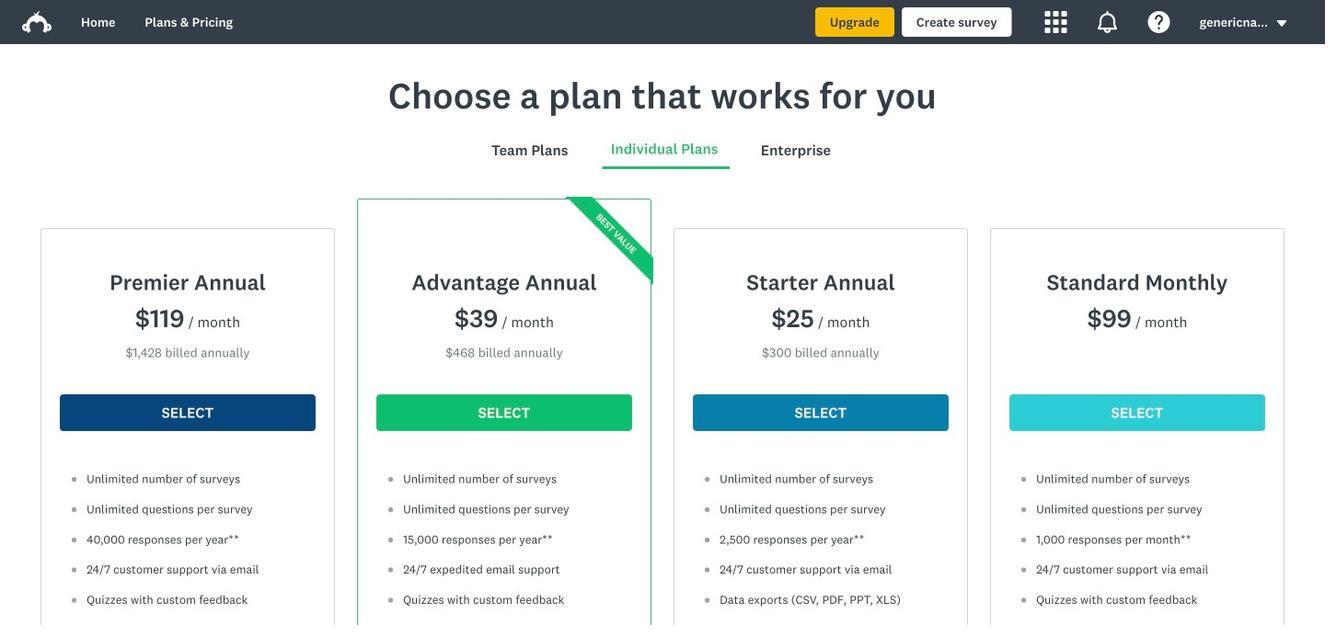 Task type: locate. For each thing, give the bounding box(es) containing it.
products icon image
[[1045, 11, 1067, 33], [1045, 11, 1067, 33]]

dropdown arrow icon image
[[1276, 17, 1289, 30], [1277, 20, 1287, 27]]

brand logo image
[[22, 7, 52, 37], [22, 11, 52, 33]]

notification center icon image
[[1097, 11, 1119, 33]]



Task type: describe. For each thing, give the bounding box(es) containing it.
2 brand logo image from the top
[[22, 11, 52, 33]]

help icon image
[[1148, 11, 1170, 33]]

1 brand logo image from the top
[[22, 7, 52, 37]]



Task type: vqa. For each thing, say whether or not it's contained in the screenshot.
second Products Icon
no



